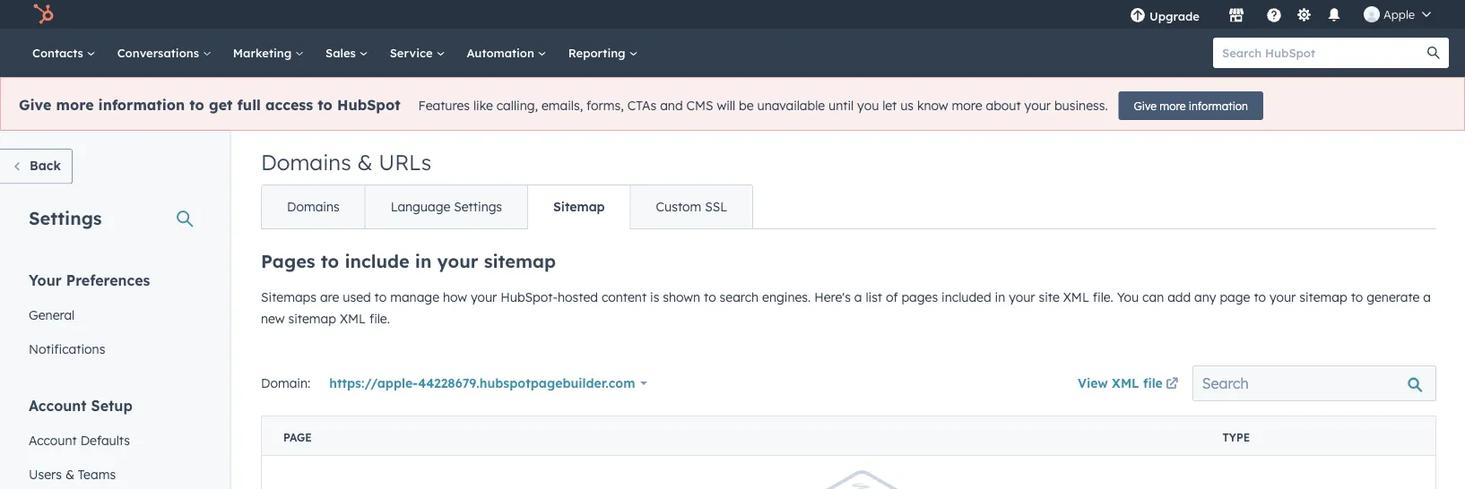 Task type: vqa. For each thing, say whether or not it's contained in the screenshot.
Pages to include in your sitemap
yes



Task type: locate. For each thing, give the bounding box(es) containing it.
1 horizontal spatial &
[[357, 149, 373, 176]]

site
[[1039, 290, 1060, 305]]

domains up domains link
[[261, 149, 351, 176]]

more for give more information to get full access to hubspot
[[56, 96, 94, 114]]

0 vertical spatial file.
[[1093, 290, 1114, 305]]

us
[[901, 98, 914, 114]]

account setup element
[[18, 396, 201, 490]]

forms,
[[587, 98, 624, 114]]

1 horizontal spatial give
[[1134, 99, 1157, 113]]

give more information link
[[1119, 91, 1264, 120]]

2 horizontal spatial xml
[[1112, 375, 1140, 391]]

sales link
[[315, 29, 379, 77]]

to right shown
[[704, 290, 716, 305]]

0 vertical spatial account
[[29, 397, 87, 415]]

menu
[[1117, 0, 1444, 29]]

setup
[[91, 397, 133, 415]]

domains link
[[262, 186, 365, 229]]

account up 'account defaults'
[[29, 397, 87, 415]]

1 a from the left
[[855, 290, 862, 305]]

navigation
[[261, 185, 754, 230]]

2 account from the top
[[29, 433, 77, 448]]

language
[[391, 199, 451, 215]]

in right included
[[995, 290, 1006, 305]]

domains for domains
[[287, 199, 340, 215]]

your left site
[[1009, 290, 1036, 305]]

hubspot-
[[501, 290, 558, 305]]

& left urls
[[357, 149, 373, 176]]

0 vertical spatial sitemap
[[484, 250, 556, 273]]

sitemap left generate
[[1300, 290, 1348, 305]]

0 horizontal spatial give
[[19, 96, 52, 114]]

2 vertical spatial xml
[[1112, 375, 1140, 391]]

2 horizontal spatial more
[[1160, 99, 1186, 113]]

used
[[343, 290, 371, 305]]

1 horizontal spatial information
[[1189, 99, 1249, 113]]

0 horizontal spatial a
[[855, 290, 862, 305]]

1 horizontal spatial a
[[1424, 290, 1432, 305]]

https://apple-44228679.hubspotpagebuilder.com button
[[321, 366, 656, 402]]

hubspot
[[337, 96, 401, 114]]

file.
[[1093, 290, 1114, 305], [369, 311, 390, 327]]

1 vertical spatial &
[[65, 467, 74, 483]]

domains down domains & urls
[[287, 199, 340, 215]]

marketing
[[233, 45, 295, 60]]

2 a from the left
[[1424, 290, 1432, 305]]

get
[[209, 96, 233, 114]]

search button
[[1419, 38, 1449, 68]]

a right generate
[[1424, 290, 1432, 305]]

in inside sitemaps are used to manage how your hubspot-hosted content is shown to search engines. here's a list of pages included in your site xml file. you can add any page to your sitemap to generate a new sitemap xml file.
[[995, 290, 1006, 305]]

Search HubSpot search field
[[1214, 38, 1433, 68]]

back
[[30, 158, 61, 174]]

can
[[1143, 290, 1164, 305]]

settings link
[[1293, 5, 1316, 24]]

sitemap
[[484, 250, 556, 273], [1300, 290, 1348, 305], [288, 311, 336, 327]]

0 vertical spatial xml
[[1064, 290, 1090, 305]]

1 vertical spatial sitemap
[[1300, 290, 1348, 305]]

account for account defaults
[[29, 433, 77, 448]]

https://apple-
[[329, 376, 418, 392]]

here's
[[815, 290, 851, 305]]

give down contacts on the top of page
[[19, 96, 52, 114]]

1 account from the top
[[29, 397, 87, 415]]

to left generate
[[1351, 290, 1364, 305]]

to right access
[[318, 96, 333, 114]]

apple button
[[1353, 0, 1442, 29]]

more
[[56, 96, 94, 114], [952, 98, 983, 114], [1160, 99, 1186, 113]]

emails,
[[542, 98, 583, 114]]

&
[[357, 149, 373, 176], [65, 467, 74, 483]]

reporting link
[[558, 29, 649, 77]]

sitemap up the hubspot-
[[484, 250, 556, 273]]

account up users
[[29, 433, 77, 448]]

your
[[1025, 98, 1051, 114], [437, 250, 479, 273], [471, 290, 497, 305], [1009, 290, 1036, 305], [1270, 290, 1296, 305]]

notifications image
[[1327, 8, 1343, 24]]

& inside account setup element
[[65, 467, 74, 483]]

your right "how"
[[471, 290, 497, 305]]

your right the about
[[1025, 98, 1051, 114]]

Search search field
[[1193, 366, 1437, 402]]

file. down used
[[369, 311, 390, 327]]

domains
[[261, 149, 351, 176], [287, 199, 340, 215]]

sitemap down are
[[288, 311, 336, 327]]

0 horizontal spatial more
[[56, 96, 94, 114]]

a
[[855, 290, 862, 305], [1424, 290, 1432, 305]]

1 horizontal spatial settings
[[454, 199, 502, 215]]

2 link opens in a new window image from the top
[[1166, 378, 1179, 391]]

until
[[829, 98, 854, 114]]

include
[[345, 250, 410, 273]]

settings right language
[[454, 199, 502, 215]]

& for domains
[[357, 149, 373, 176]]

contacts link
[[22, 29, 106, 77]]

0 horizontal spatial information
[[98, 96, 185, 114]]

in up manage
[[415, 250, 432, 273]]

will
[[717, 98, 736, 114]]

& right users
[[65, 467, 74, 483]]

features
[[418, 98, 470, 114]]

xml down used
[[340, 311, 366, 327]]

settings down back
[[29, 207, 102, 229]]

new
[[261, 311, 285, 327]]

ctas
[[628, 98, 657, 114]]

language settings
[[391, 199, 502, 215]]

let
[[883, 98, 897, 114]]

0 horizontal spatial sitemap
[[288, 311, 336, 327]]

xml right site
[[1064, 290, 1090, 305]]

general link
[[18, 298, 201, 332]]

a left list
[[855, 290, 862, 305]]

settings
[[454, 199, 502, 215], [29, 207, 102, 229]]

custom ssl link
[[630, 186, 753, 229]]

1 link opens in a new window image from the top
[[1166, 374, 1179, 395]]

custom ssl
[[656, 199, 728, 215]]

marketplaces image
[[1229, 8, 1245, 24]]

information
[[98, 96, 185, 114], [1189, 99, 1249, 113]]

give more information to get full access to hubspot
[[19, 96, 401, 114]]

2 vertical spatial sitemap
[[288, 311, 336, 327]]

content
[[602, 290, 647, 305]]

file. left you
[[1093, 290, 1114, 305]]

0 vertical spatial in
[[415, 250, 432, 273]]

1 horizontal spatial in
[[995, 290, 1006, 305]]

contacts
[[32, 45, 87, 60]]

hubspot link
[[22, 4, 67, 25]]

reporting
[[568, 45, 629, 60]]

defaults
[[80, 433, 130, 448]]

1 vertical spatial account
[[29, 433, 77, 448]]

1 vertical spatial file.
[[369, 311, 390, 327]]

preferences
[[66, 271, 150, 289]]

business.
[[1055, 98, 1108, 114]]

give for give more information to get full access to hubspot
[[19, 96, 52, 114]]

of
[[886, 290, 898, 305]]

link opens in a new window image
[[1166, 374, 1179, 395], [1166, 378, 1179, 391]]

0 horizontal spatial file.
[[369, 311, 390, 327]]

1 vertical spatial in
[[995, 290, 1006, 305]]

domains & urls
[[261, 149, 432, 176]]

1 vertical spatial domains
[[287, 199, 340, 215]]

any
[[1195, 290, 1217, 305]]

xml left file
[[1112, 375, 1140, 391]]

conversations link
[[106, 29, 222, 77]]

teams
[[78, 467, 116, 483]]

0 horizontal spatial &
[[65, 467, 74, 483]]

0 horizontal spatial xml
[[340, 311, 366, 327]]

add
[[1168, 290, 1191, 305]]

full
[[237, 96, 261, 114]]

your right page
[[1270, 290, 1296, 305]]

xml
[[1064, 290, 1090, 305], [340, 311, 366, 327], [1112, 375, 1140, 391]]

2 horizontal spatial sitemap
[[1300, 290, 1348, 305]]

calling,
[[497, 98, 538, 114]]

0 vertical spatial domains
[[261, 149, 351, 176]]

0 vertical spatial &
[[357, 149, 373, 176]]

give right the "business."
[[1134, 99, 1157, 113]]



Task type: describe. For each thing, give the bounding box(es) containing it.
account for account setup
[[29, 397, 87, 415]]

domains for domains & urls
[[261, 149, 351, 176]]

are
[[320, 290, 339, 305]]

bob builder image
[[1364, 6, 1380, 22]]

sitemap link
[[527, 186, 630, 229]]

to right page
[[1254, 290, 1266, 305]]

marketing link
[[222, 29, 315, 77]]

marketplaces button
[[1218, 0, 1256, 29]]

xml inside view xml file link
[[1112, 375, 1140, 391]]

your up "how"
[[437, 250, 479, 273]]

https://apple-44228679.hubspotpagebuilder.com
[[329, 376, 635, 392]]

how
[[443, 290, 467, 305]]

to up are
[[321, 250, 339, 273]]

automation link
[[456, 29, 558, 77]]

information for give more information
[[1189, 99, 1249, 113]]

notifications button
[[1319, 0, 1350, 29]]

give for give more information
[[1134, 99, 1157, 113]]

1 horizontal spatial sitemap
[[484, 250, 556, 273]]

sitemaps
[[261, 290, 317, 305]]

account defaults
[[29, 433, 130, 448]]

features like calling, emails, forms, ctas and cms will be unavailable until you let us know more about your business.
[[418, 98, 1108, 114]]

be
[[739, 98, 754, 114]]

account setup
[[29, 397, 133, 415]]

view
[[1078, 375, 1108, 391]]

view xml file link
[[1078, 372, 1182, 395]]

apple
[[1384, 7, 1415, 22]]

is
[[650, 290, 660, 305]]

list
[[866, 290, 883, 305]]

general
[[29, 307, 75, 323]]

shown
[[663, 290, 701, 305]]

your
[[29, 271, 62, 289]]

your preferences
[[29, 271, 150, 289]]

upgrade image
[[1130, 8, 1146, 24]]

ssl
[[705, 199, 728, 215]]

1 vertical spatial xml
[[340, 311, 366, 327]]

file
[[1143, 375, 1163, 391]]

type
[[1223, 431, 1250, 445]]

access
[[265, 96, 313, 114]]

notifications
[[29, 341, 105, 357]]

users & teams
[[29, 467, 116, 483]]

hosted
[[558, 290, 598, 305]]

page
[[283, 431, 312, 445]]

your preferences element
[[18, 270, 201, 366]]

domain:
[[261, 376, 311, 392]]

sitemaps are used to manage how your hubspot-hosted content is shown to search engines. here's a list of pages included in your site xml file. you can add any page to your sitemap to generate a new sitemap xml file.
[[261, 290, 1432, 327]]

urls
[[379, 149, 432, 176]]

sitemap
[[553, 199, 605, 215]]

1 horizontal spatial more
[[952, 98, 983, 114]]

notifications link
[[18, 332, 201, 366]]

0 horizontal spatial in
[[415, 250, 432, 273]]

unavailable
[[757, 98, 825, 114]]

like
[[474, 98, 493, 114]]

1 horizontal spatial xml
[[1064, 290, 1090, 305]]

to left get
[[190, 96, 204, 114]]

manage
[[390, 290, 440, 305]]

hubspot image
[[32, 4, 54, 25]]

& for users
[[65, 467, 74, 483]]

engines.
[[762, 290, 811, 305]]

more for give more information
[[1160, 99, 1186, 113]]

back link
[[0, 149, 73, 184]]

account defaults link
[[18, 424, 201, 458]]

0 horizontal spatial settings
[[29, 207, 102, 229]]

upgrade
[[1150, 9, 1200, 23]]

custom
[[656, 199, 702, 215]]

service link
[[379, 29, 456, 77]]

1 horizontal spatial file.
[[1093, 290, 1114, 305]]

search
[[720, 290, 759, 305]]

pages to include in your sitemap
[[261, 250, 556, 273]]

to right used
[[375, 290, 387, 305]]

included
[[942, 290, 992, 305]]

know
[[918, 98, 949, 114]]

search image
[[1428, 47, 1440, 59]]

page
[[1220, 290, 1251, 305]]

help button
[[1259, 0, 1290, 29]]

generate
[[1367, 290, 1420, 305]]

settings image
[[1297, 8, 1313, 24]]

navigation containing domains
[[261, 185, 754, 230]]

automation
[[467, 45, 538, 60]]

about
[[986, 98, 1021, 114]]

44228679.hubspotpagebuilder.com
[[418, 376, 635, 392]]

pages
[[902, 290, 938, 305]]

sales
[[326, 45, 359, 60]]

help image
[[1266, 8, 1283, 24]]

you
[[1117, 290, 1139, 305]]

language settings link
[[365, 186, 527, 229]]

cms
[[687, 98, 714, 114]]

information for give more information to get full access to hubspot
[[98, 96, 185, 114]]

give more information
[[1134, 99, 1249, 113]]

menu containing apple
[[1117, 0, 1444, 29]]

users
[[29, 467, 62, 483]]

users & teams link
[[18, 458, 201, 490]]

conversations
[[117, 45, 203, 60]]



